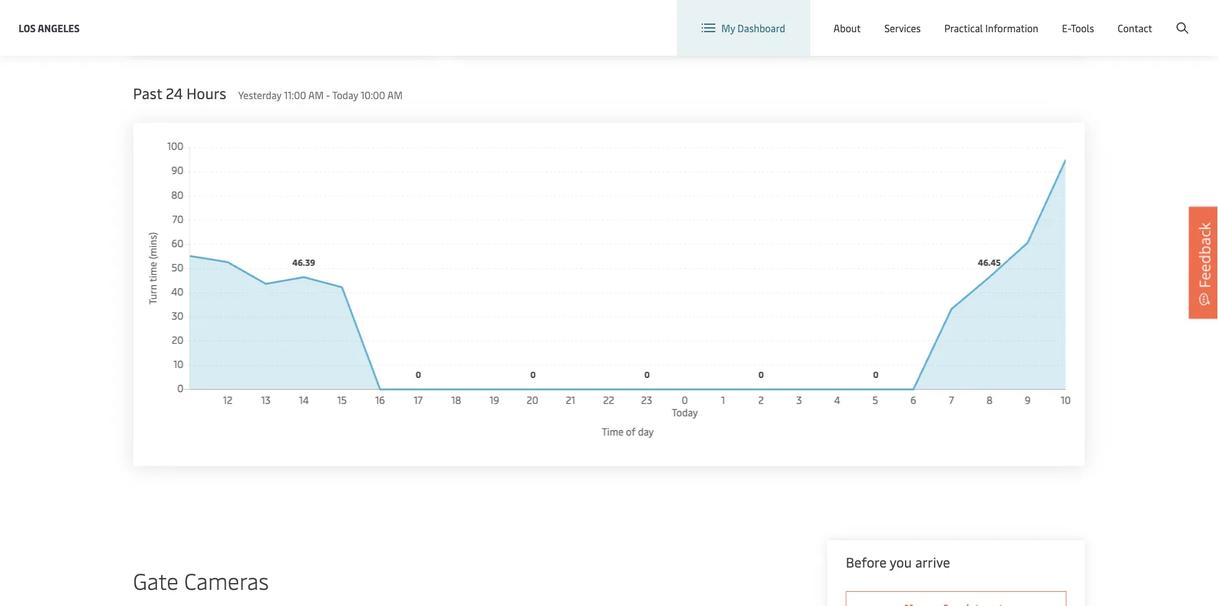 Task type: vqa. For each thing, say whether or not it's contained in the screenshot.
CONTACT
yes



Task type: locate. For each thing, give the bounding box(es) containing it.
my dashboard
[[722, 21, 786, 35]]

today
[[332, 88, 358, 101]]

2 minutes from the left
[[954, 9, 994, 24]]

cameras
[[184, 566, 269, 596]]

serviced under 90 minutes
[[861, 9, 994, 24]]

switch location button
[[850, 11, 940, 25]]

create
[[1128, 11, 1156, 25]]

serviced
[[545, 9, 587, 24], [861, 9, 903, 24]]

yesterday
[[238, 88, 282, 101]]

1 minutes from the left
[[638, 9, 678, 24]]

global menu button
[[952, 0, 1048, 37]]

1 horizontal spatial minutes
[[954, 9, 994, 24]]

my dashboard button
[[702, 0, 786, 56]]

e-
[[1062, 21, 1071, 35]]

serviced for serviced under 60 minutes
[[545, 9, 587, 24]]

angeles
[[38, 21, 80, 34]]

e-tools
[[1062, 21, 1095, 35]]

global menu
[[979, 12, 1036, 25]]

1 under from the left
[[590, 9, 619, 24]]

24
[[166, 82, 183, 103]]

account
[[1158, 11, 1195, 25]]

services
[[885, 21, 921, 35]]

practical
[[945, 21, 983, 35]]

login / create account
[[1095, 11, 1195, 25]]

0 horizontal spatial minutes
[[638, 9, 678, 24]]

arrive
[[916, 553, 951, 571]]

11:00
[[284, 88, 306, 101]]

yesterday 11:00 am - today 10:00 am
[[238, 88, 403, 101]]

my
[[722, 21, 735, 35]]

1 horizontal spatial under
[[906, 9, 934, 24]]

2 under from the left
[[906, 9, 934, 24]]

0 horizontal spatial under
[[590, 9, 619, 24]]

contact
[[1118, 21, 1153, 35]]

am
[[309, 88, 324, 101], [388, 88, 403, 101]]

under for 60
[[590, 9, 619, 24]]

serviced for serviced under 90 minutes
[[861, 9, 903, 24]]

am right 10:00
[[388, 88, 403, 101]]

2 serviced from the left
[[861, 9, 903, 24]]

practical information
[[945, 21, 1039, 35]]

0 horizontal spatial serviced
[[545, 9, 587, 24]]

before you arrive
[[846, 553, 951, 571]]

2 am from the left
[[388, 88, 403, 101]]

minutes
[[638, 9, 678, 24], [954, 9, 994, 24]]

am left -
[[309, 88, 324, 101]]

hours
[[186, 82, 226, 103]]

1 serviced from the left
[[545, 9, 587, 24]]

login
[[1095, 11, 1119, 25]]

under
[[590, 9, 619, 24], [906, 9, 934, 24]]

1 horizontal spatial am
[[388, 88, 403, 101]]

90
[[937, 9, 951, 24]]

minutes for serviced under 90 minutes
[[954, 9, 994, 24]]

0 horizontal spatial am
[[309, 88, 324, 101]]

tools
[[1071, 21, 1095, 35]]

1 horizontal spatial serviced
[[861, 9, 903, 24]]



Task type: describe. For each thing, give the bounding box(es) containing it.
/
[[1121, 11, 1125, 25]]

gate cameras
[[133, 566, 269, 596]]

10:00
[[361, 88, 385, 101]]

login / create account link
[[1072, 0, 1195, 37]]

1 am from the left
[[309, 88, 324, 101]]

switch location
[[870, 11, 940, 25]]

feedback button
[[1189, 207, 1219, 319]]

about button
[[834, 0, 861, 56]]

los angeles
[[19, 21, 80, 34]]

switch
[[870, 11, 899, 25]]

about
[[834, 21, 861, 35]]

60
[[622, 9, 635, 24]]

practical information button
[[945, 0, 1039, 56]]

-
[[326, 88, 330, 101]]

under for 90
[[906, 9, 934, 24]]

minutes for serviced under 60 minutes
[[638, 9, 678, 24]]

feedback
[[1195, 223, 1215, 288]]

services button
[[885, 0, 921, 56]]

gate
[[133, 566, 178, 596]]

los angeles link
[[19, 20, 80, 36]]

contact button
[[1118, 0, 1153, 56]]

los
[[19, 21, 36, 34]]

dashboard
[[738, 21, 786, 35]]

menu
[[1010, 12, 1036, 25]]

past
[[133, 82, 162, 103]]

location
[[901, 11, 940, 25]]

past 24 hours
[[133, 82, 226, 103]]

you
[[890, 553, 912, 571]]

serviced under 60 minutes
[[545, 9, 678, 24]]

e-tools button
[[1062, 0, 1095, 56]]

information
[[986, 21, 1039, 35]]

before
[[846, 553, 887, 571]]

global
[[979, 12, 1008, 25]]



